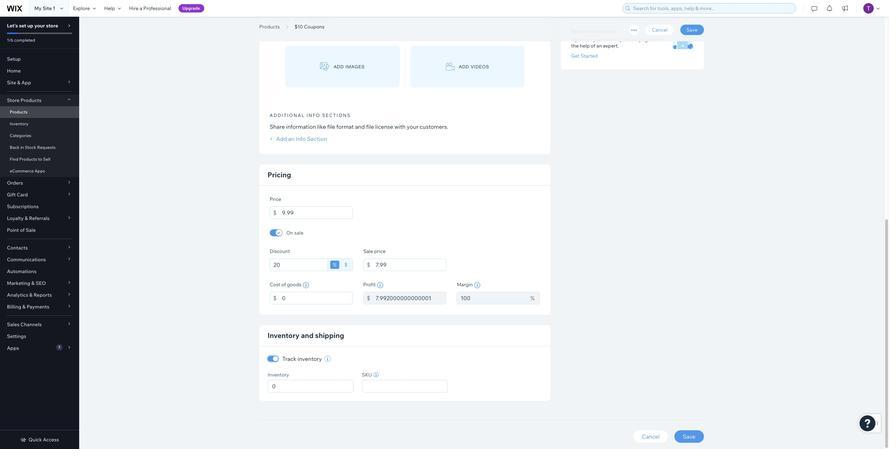 Task type: locate. For each thing, give the bounding box(es) containing it.
0 vertical spatial save
[[687, 27, 698, 33]]

0 horizontal spatial of
[[20, 227, 25, 234]]

& for billing
[[22, 304, 26, 310]]

3 info tooltip image from the left
[[475, 283, 481, 289]]

1 horizontal spatial with
[[655, 36, 664, 43]]

professional
[[143, 5, 171, 11]]

of for point of sale
[[20, 227, 25, 234]]

of right 'cost'
[[282, 282, 286, 288]]

get started link
[[572, 53, 598, 59]]

and
[[293, 17, 306, 23], [355, 123, 365, 130], [301, 332, 314, 340]]

0 vertical spatial with
[[655, 36, 664, 43]]

1 right my
[[53, 5, 55, 11]]

your down the professional
[[593, 36, 604, 43]]

add an info section
[[275, 136, 327, 143]]

and right format at left top
[[355, 123, 365, 130]]

0 horizontal spatial file
[[327, 123, 335, 130]]

1 vertical spatial 1
[[58, 345, 60, 350]]

info tooltip image for margin
[[475, 283, 481, 289]]

an left 'info'
[[288, 136, 295, 143]]

a for professional
[[583, 28, 585, 34]]

the
[[572, 43, 579, 49]]

1 horizontal spatial an
[[597, 43, 603, 49]]

1 horizontal spatial 1
[[58, 345, 60, 350]]

site right my
[[43, 5, 52, 11]]

2 info tooltip image from the left
[[377, 283, 384, 289]]

a
[[140, 5, 142, 11], [583, 28, 585, 34]]

1 horizontal spatial apps
[[35, 169, 45, 174]]

& right loyalty at the top of the page
[[25, 216, 28, 222]]

0 vertical spatial cancel button
[[646, 25, 674, 35]]

none field inside $10 coupons "form"
[[365, 381, 446, 393]]

0 vertical spatial of
[[591, 43, 596, 49]]

of
[[591, 43, 596, 49], [20, 227, 25, 234], [282, 282, 286, 288]]

and for videos
[[293, 17, 306, 23]]

products link down store products
[[0, 106, 79, 118]]

hire for hire a professional
[[129, 5, 139, 11]]

2 horizontal spatial your
[[593, 36, 604, 43]]

0 vertical spatial apps
[[35, 169, 45, 174]]

1 vertical spatial products link
[[0, 106, 79, 118]]

price
[[270, 196, 281, 203]]

professional
[[586, 28, 615, 34]]

hire up optimize
[[572, 28, 581, 34]]

share information like file format and file license with your customers.
[[270, 123, 449, 130]]

like
[[318, 123, 326, 130]]

file right like
[[327, 123, 335, 130]]

None field
[[365, 381, 446, 393]]

1 horizontal spatial of
[[282, 282, 286, 288]]

1 horizontal spatial add
[[459, 64, 470, 69]]

hire inside $10 coupons "form"
[[572, 28, 581, 34]]

products down images
[[259, 24, 280, 30]]

& left app
[[17, 80, 20, 86]]

0 vertical spatial a
[[140, 5, 142, 11]]

1 vertical spatial an
[[288, 136, 295, 143]]

of for cost of goods
[[282, 282, 286, 288]]

home
[[7, 68, 21, 74]]

inventory and shipping
[[268, 332, 344, 340]]

your inside optimize your store's product pages with the help of an expert.
[[593, 36, 604, 43]]

with right pages
[[655, 36, 664, 43]]

& inside the loyalty & referrals dropdown button
[[25, 216, 28, 222]]

1 horizontal spatial sale
[[364, 249, 373, 255]]

a inside $10 coupons "form"
[[583, 28, 585, 34]]

2 file from the left
[[366, 123, 374, 130]]

2 horizontal spatial of
[[591, 43, 596, 49]]

products right store
[[21, 97, 41, 104]]

apps down settings
[[7, 345, 19, 352]]

sections
[[322, 113, 351, 118]]

2 add from the left
[[459, 64, 470, 69]]

videos icon image
[[446, 62, 455, 71]]

card
[[17, 192, 28, 198]]

add right 'videos icon'
[[459, 64, 470, 69]]

add for add videos
[[459, 64, 470, 69]]

1 horizontal spatial your
[[407, 123, 419, 130]]

&
[[17, 80, 20, 86], [25, 216, 28, 222], [31, 280, 35, 287], [29, 292, 33, 299], [22, 304, 26, 310]]

let's
[[7, 23, 18, 29]]

loyalty
[[7, 216, 24, 222]]

and left videos
[[293, 17, 306, 23]]

sale
[[26, 227, 36, 234], [364, 249, 373, 255]]

inventory up 'track'
[[268, 332, 300, 340]]

billing & payments button
[[0, 301, 79, 313]]

analytics & reports
[[7, 292, 52, 299]]

sale left price
[[364, 249, 373, 255]]

& inside marketing & seo popup button
[[31, 280, 35, 287]]

0 vertical spatial 1
[[53, 5, 55, 11]]

1 horizontal spatial products link
[[256, 23, 283, 30]]

1 vertical spatial cancel
[[642, 434, 660, 441]]

store products button
[[0, 95, 79, 106]]

hire a professional link
[[125, 0, 175, 17]]

site inside popup button
[[7, 80, 16, 86]]

with right license
[[395, 123, 406, 130]]

format
[[337, 123, 354, 130]]

get started
[[572, 53, 598, 59]]

of inside optimize your store's product pages with the help of an expert.
[[591, 43, 596, 49]]

videos
[[307, 17, 329, 23]]

0 horizontal spatial add
[[334, 64, 344, 69]]

0 horizontal spatial site
[[7, 80, 16, 86]]

your left customers.
[[407, 123, 419, 130]]

apps down find products to sell "link"
[[35, 169, 45, 174]]

site down home
[[7, 80, 16, 86]]

with
[[655, 36, 664, 43], [395, 123, 406, 130]]

1 add from the left
[[334, 64, 344, 69]]

with inside optimize your store's product pages with the help of an expert.
[[655, 36, 664, 43]]

1 horizontal spatial $10
[[295, 24, 303, 30]]

0 vertical spatial hire
[[129, 5, 139, 11]]

info tooltip image right margin
[[475, 283, 481, 289]]

$10 coupons form
[[79, 0, 890, 450]]

0 horizontal spatial info tooltip image
[[303, 283, 309, 289]]

1 horizontal spatial a
[[583, 28, 585, 34]]

1 horizontal spatial info tooltip image
[[377, 283, 384, 289]]

gift
[[7, 192, 16, 198]]

0 vertical spatial save button
[[681, 25, 704, 35]]

None text field
[[282, 207, 353, 219], [282, 292, 353, 305], [376, 292, 447, 305], [282, 207, 353, 219], [282, 292, 353, 305], [376, 292, 447, 305]]

products down store
[[10, 109, 28, 115]]

1 vertical spatial site
[[7, 80, 16, 86]]

of right point
[[20, 227, 25, 234]]

1 horizontal spatial hire
[[572, 28, 581, 34]]

0 horizontal spatial sale
[[26, 227, 36, 234]]

goods
[[287, 282, 302, 288]]

help button
[[100, 0, 125, 17]]

store products
[[7, 97, 41, 104]]

0 vertical spatial your
[[34, 23, 45, 29]]

point of sale
[[7, 227, 36, 234]]

0 horizontal spatial %
[[333, 262, 337, 268]]

1 vertical spatial your
[[593, 36, 604, 43]]

quick
[[29, 437, 42, 444]]

1 vertical spatial with
[[395, 123, 406, 130]]

inventory down 'track'
[[268, 372, 289, 379]]

products up ecommerce apps
[[19, 157, 37, 162]]

on
[[287, 230, 293, 236]]

sell
[[43, 157, 50, 162]]

your right up
[[34, 23, 45, 29]]

1 down "settings" link in the left of the page
[[58, 345, 60, 350]]

of inside sidebar "element"
[[20, 227, 25, 234]]

products inside $10 coupons "form"
[[259, 24, 280, 30]]

2 horizontal spatial info tooltip image
[[475, 283, 481, 289]]

a up optimize
[[583, 28, 585, 34]]

add for add images
[[334, 64, 344, 69]]

info tooltip image right 'profit'
[[377, 283, 384, 289]]

an inside optimize your store's product pages with the help of an expert.
[[597, 43, 603, 49]]

upgrade button
[[178, 4, 204, 13]]

a for professional
[[140, 5, 142, 11]]

$10 coupons
[[259, 15, 338, 31], [295, 24, 325, 30]]

hire
[[129, 5, 139, 11], [572, 28, 581, 34]]

to
[[38, 157, 42, 162]]

info tooltip image right goods
[[303, 283, 309, 289]]

an
[[597, 43, 603, 49], [288, 136, 295, 143]]

1 vertical spatial apps
[[7, 345, 19, 352]]

orders button
[[0, 177, 79, 189]]

an left "expert."
[[597, 43, 603, 49]]

product
[[621, 36, 639, 43]]

1 vertical spatial save
[[683, 434, 696, 441]]

0 horizontal spatial with
[[395, 123, 406, 130]]

a left professional
[[140, 5, 142, 11]]

& for site
[[17, 80, 20, 86]]

& inside billing & payments dropdown button
[[22, 304, 26, 310]]

and for shipping
[[301, 332, 314, 340]]

1 horizontal spatial site
[[43, 5, 52, 11]]

& right billing
[[22, 304, 26, 310]]

products inside "link"
[[19, 157, 37, 162]]

& left reports
[[29, 292, 33, 299]]

0 horizontal spatial products link
[[0, 106, 79, 118]]

1 horizontal spatial file
[[366, 123, 374, 130]]

of right help
[[591, 43, 596, 49]]

pricing
[[268, 171, 291, 179]]

1 vertical spatial sale
[[364, 249, 373, 255]]

0 horizontal spatial your
[[34, 23, 45, 29]]

1 vertical spatial of
[[20, 227, 25, 234]]

1 vertical spatial hire
[[572, 28, 581, 34]]

1 vertical spatial a
[[583, 28, 585, 34]]

info tooltip image for cost of goods
[[303, 283, 309, 289]]

products link down images
[[256, 23, 283, 30]]

2 vertical spatial and
[[301, 332, 314, 340]]

sale inside $10 coupons "form"
[[364, 249, 373, 255]]

1 vertical spatial save button
[[675, 431, 704, 444]]

0 horizontal spatial an
[[288, 136, 295, 143]]

hire a professional
[[129, 5, 171, 11]]

2 vertical spatial of
[[282, 282, 286, 288]]

info tooltip image
[[303, 283, 309, 289], [377, 283, 384, 289], [475, 283, 481, 289]]

$
[[273, 210, 277, 217], [367, 262, 371, 269], [345, 262, 348, 268], [273, 295, 277, 302], [367, 295, 371, 302]]

0 vertical spatial inventory
[[10, 121, 28, 127]]

0 vertical spatial and
[[293, 17, 306, 23]]

0 vertical spatial %
[[333, 262, 337, 268]]

quick access
[[29, 437, 59, 444]]

inventory up categories
[[10, 121, 28, 127]]

products link
[[256, 23, 283, 30], [0, 106, 79, 118]]

0 vertical spatial an
[[597, 43, 603, 49]]

$10
[[259, 15, 281, 31], [295, 24, 303, 30]]

coupons
[[284, 15, 338, 31], [304, 24, 325, 30]]

1 info tooltip image from the left
[[303, 283, 309, 289]]

0 vertical spatial sale
[[26, 227, 36, 234]]

marketing & seo button
[[0, 278, 79, 290]]

additional
[[270, 113, 305, 118]]

0 horizontal spatial hire
[[129, 5, 139, 11]]

inventory
[[298, 356, 322, 363]]

requests
[[37, 145, 56, 150]]

contacts
[[7, 245, 28, 251]]

add right gallery icon
[[334, 64, 344, 69]]

discount
[[270, 249, 290, 255]]

& inside "analytics & reports" popup button
[[29, 292, 33, 299]]

images
[[346, 64, 365, 69]]

1 vertical spatial %
[[531, 295, 535, 302]]

add an info section link
[[270, 136, 327, 143]]

back in stock requests
[[10, 145, 56, 150]]

point of sale link
[[0, 225, 79, 236]]

& for marketing
[[31, 280, 35, 287]]

add
[[334, 64, 344, 69], [459, 64, 470, 69]]

0 horizontal spatial $10
[[259, 15, 281, 31]]

& left seo
[[31, 280, 35, 287]]

1/6 completed
[[7, 38, 35, 43]]

inventory inside sidebar "element"
[[10, 121, 28, 127]]

1
[[53, 5, 55, 11], [58, 345, 60, 350]]

add images
[[334, 64, 365, 69]]

file left license
[[366, 123, 374, 130]]

0 horizontal spatial a
[[140, 5, 142, 11]]

& inside site & app popup button
[[17, 80, 20, 86]]

None text field
[[270, 259, 328, 271], [457, 292, 527, 305], [270, 259, 328, 271], [457, 292, 527, 305]]

1/6
[[7, 38, 13, 43]]

and left shipping
[[301, 332, 314, 340]]

inventory
[[10, 121, 28, 127], [268, 332, 300, 340], [268, 372, 289, 379]]

add videos
[[459, 64, 490, 69]]

0 vertical spatial products link
[[256, 23, 283, 30]]

sale down "loyalty & referrals" at the left of page
[[26, 227, 36, 234]]

& for analytics
[[29, 292, 33, 299]]

hire right 'help' button
[[129, 5, 139, 11]]



Task type: describe. For each thing, give the bounding box(es) containing it.
1 horizontal spatial %
[[531, 295, 535, 302]]

share
[[270, 123, 285, 130]]

cost
[[270, 282, 281, 288]]

$ text field
[[376, 259, 447, 271]]

your inside sidebar "element"
[[34, 23, 45, 29]]

help
[[104, 5, 115, 11]]

0 vertical spatial cancel
[[653, 27, 668, 33]]

0 vertical spatial site
[[43, 5, 52, 11]]

0 horizontal spatial apps
[[7, 345, 19, 352]]

products link inside $10 coupons "form"
[[256, 23, 283, 30]]

access
[[43, 437, 59, 444]]

in
[[20, 145, 24, 150]]

hire a professional
[[572, 28, 615, 34]]

info tooltip image for profit
[[377, 283, 384, 289]]

store
[[46, 23, 58, 29]]

Search for tools, apps, help & more... field
[[632, 3, 794, 13]]

info
[[296, 136, 306, 143]]

site & app
[[7, 80, 31, 86]]

products inside dropdown button
[[21, 97, 41, 104]]

inventory link
[[0, 118, 79, 130]]

subscriptions link
[[0, 201, 79, 213]]

setup
[[7, 56, 21, 62]]

back in stock requests link
[[0, 142, 79, 154]]

add
[[276, 136, 287, 143]]

license
[[376, 123, 394, 130]]

my site 1
[[34, 5, 55, 11]]

customers.
[[420, 123, 449, 130]]

orders
[[7, 180, 23, 186]]

settings link
[[0, 331, 79, 343]]

info
[[307, 113, 321, 118]]

track
[[283, 356, 297, 363]]

seo
[[36, 280, 46, 287]]

my
[[34, 5, 42, 11]]

ecommerce apps link
[[0, 165, 79, 177]]

billing
[[7, 304, 21, 310]]

up
[[27, 23, 33, 29]]

app
[[21, 80, 31, 86]]

additional info sections
[[270, 113, 351, 118]]

ecommerce
[[10, 169, 34, 174]]

back
[[10, 145, 19, 150]]

help
[[580, 43, 590, 49]]

loyalty & referrals button
[[0, 213, 79, 225]]

payments
[[27, 304, 49, 310]]

information
[[286, 123, 316, 130]]

optimize your store's product pages with the help of an expert.
[[572, 36, 664, 49]]

loyalty & referrals
[[7, 216, 50, 222]]

find products to sell link
[[0, 154, 79, 165]]

videos
[[471, 64, 490, 69]]

images and videos
[[270, 17, 329, 23]]

started
[[581, 53, 598, 59]]

find
[[10, 157, 18, 162]]

save for bottom the save button
[[683, 434, 696, 441]]

marketing & seo
[[7, 280, 46, 287]]

1 vertical spatial and
[[355, 123, 365, 130]]

communications button
[[0, 254, 79, 266]]

sales channels
[[7, 322, 42, 328]]

sale price
[[364, 249, 386, 255]]

sku
[[362, 372, 372, 379]]

optimize
[[572, 36, 592, 43]]

2 vertical spatial your
[[407, 123, 419, 130]]

categories
[[10, 133, 31, 138]]

1 file from the left
[[327, 123, 335, 130]]

sales
[[7, 322, 19, 328]]

on sale
[[287, 230, 304, 236]]

categories link
[[0, 130, 79, 142]]

contacts button
[[0, 242, 79, 254]]

hire for hire a professional
[[572, 28, 581, 34]]

& for loyalty
[[25, 216, 28, 222]]

analytics
[[7, 292, 28, 299]]

get
[[572, 53, 580, 59]]

stock
[[25, 145, 36, 150]]

gift card
[[7, 192, 28, 198]]

price
[[375, 249, 386, 255]]

sales channels button
[[0, 319, 79, 331]]

analytics & reports button
[[0, 290, 79, 301]]

sidebar element
[[0, 17, 79, 450]]

sale
[[295, 230, 304, 236]]

0 number field
[[270, 381, 351, 393]]

cost of goods
[[270, 282, 302, 288]]

track inventory
[[283, 356, 322, 363]]

save for the topmost the save button
[[687, 27, 698, 33]]

quick access button
[[20, 437, 59, 444]]

gallery image
[[320, 62, 330, 71]]

settings
[[7, 334, 26, 340]]

site & app button
[[0, 77, 79, 89]]

1 inside sidebar "element"
[[58, 345, 60, 350]]

subscriptions
[[7, 204, 39, 210]]

1 vertical spatial inventory
[[268, 332, 300, 340]]

upgrade
[[183, 6, 200, 11]]

completed
[[14, 38, 35, 43]]

find products to sell
[[10, 157, 50, 162]]

automations
[[7, 269, 36, 275]]

ecommerce apps
[[10, 169, 45, 174]]

let's set up your store
[[7, 23, 58, 29]]

pages
[[640, 36, 654, 43]]

2 vertical spatial inventory
[[268, 372, 289, 379]]

automations link
[[0, 266, 79, 278]]

section
[[307, 136, 327, 143]]

profit
[[364, 282, 376, 288]]

channels
[[20, 322, 42, 328]]

0 horizontal spatial 1
[[53, 5, 55, 11]]

1 vertical spatial cancel button
[[634, 431, 669, 444]]

sale inside sidebar "element"
[[26, 227, 36, 234]]

set
[[19, 23, 26, 29]]



Task type: vqa. For each thing, say whether or not it's contained in the screenshot.
bottommost i'm a product 3 variants
no



